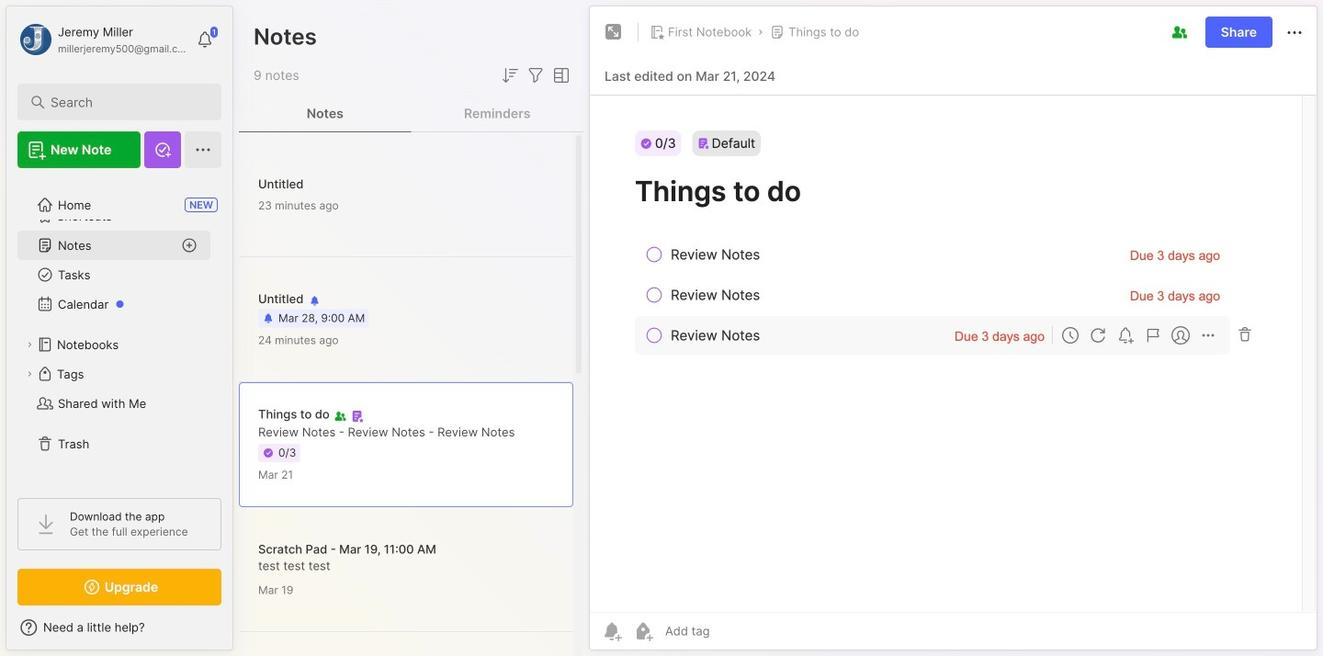 Task type: locate. For each thing, give the bounding box(es) containing it.
add a reminder image
[[601, 620, 623, 642]]

expand notebooks image
[[24, 339, 35, 350]]

main element
[[0, 0, 239, 656]]

add filters image
[[525, 64, 547, 86]]

tree
[[6, 179, 232, 481]]

tab list
[[239, 96, 583, 132]]

More actions field
[[1284, 21, 1306, 44]]

Search text field
[[51, 94, 197, 111]]

expand note image
[[603, 21, 625, 43]]

View options field
[[547, 64, 572, 86]]

Add filters field
[[525, 64, 547, 86]]

None search field
[[51, 91, 197, 113]]



Task type: vqa. For each thing, say whether or not it's contained in the screenshot.
Upgrade to
no



Task type: describe. For each thing, give the bounding box(es) containing it.
WHAT'S NEW field
[[6, 613, 232, 642]]

none search field inside main element
[[51, 91, 197, 113]]

add tag image
[[632, 620, 654, 642]]

Note Editor text field
[[590, 95, 1317, 612]]

more actions image
[[1284, 22, 1306, 44]]

expand tags image
[[24, 368, 35, 379]]

Sort options field
[[499, 64, 521, 86]]

click to collapse image
[[232, 622, 246, 644]]

Add tag field
[[663, 623, 801, 639]]

tree inside main element
[[6, 179, 232, 481]]

Account field
[[17, 21, 187, 58]]

note window element
[[589, 6, 1318, 655]]



